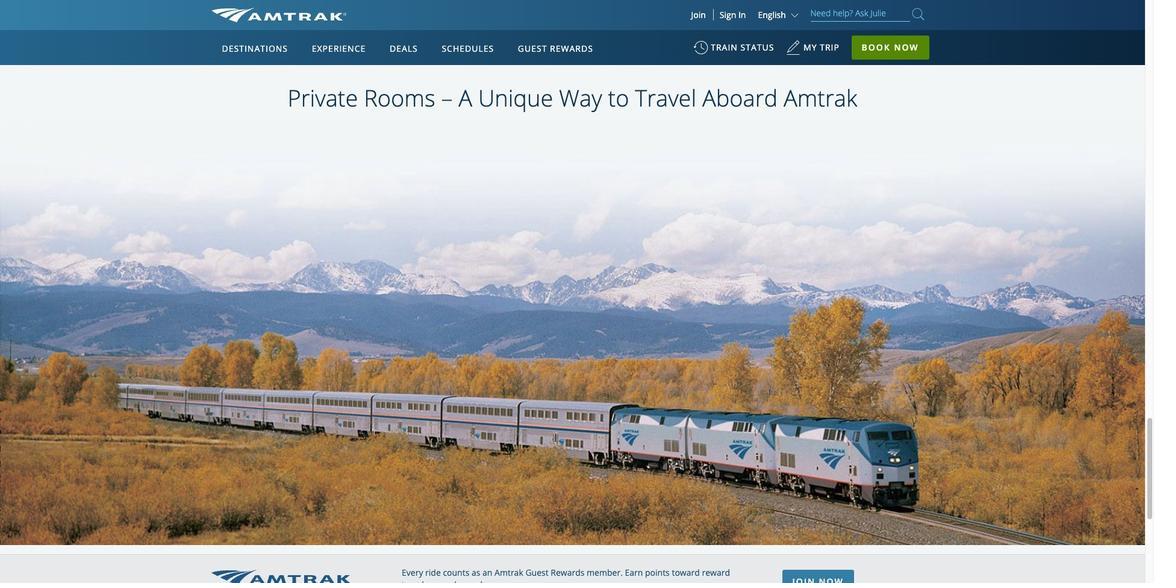 Task type: describe. For each thing, give the bounding box(es) containing it.
schedules link
[[437, 30, 499, 65]]

book
[[862, 42, 891, 53]]

and
[[468, 579, 483, 583]]

rewards inside every ride counts as an amtrak guest rewards member. earn points toward reward travel, upgrades and more.
[[551, 567, 585, 578]]

earn
[[625, 567, 643, 578]]

now
[[895, 42, 919, 53]]

travel,
[[402, 579, 426, 583]]

–
[[441, 82, 453, 113]]

book now
[[862, 42, 919, 53]]

join
[[692, 9, 706, 20]]

english
[[758, 9, 786, 20]]

a
[[459, 82, 473, 113]]

guest inside every ride counts as an amtrak guest rewards member. earn points toward reward travel, upgrades and more.
[[526, 567, 549, 578]]

experience button
[[307, 32, 371, 66]]

my trip
[[804, 42, 840, 53]]

sign in button
[[720, 9, 746, 20]]

deals button
[[385, 32, 423, 66]]

train status
[[711, 42, 775, 53]]

way
[[559, 82, 602, 113]]

counts
[[443, 567, 470, 578]]

as
[[472, 567, 481, 578]]

rooms
[[364, 82, 436, 113]]

guest rewards button
[[513, 32, 598, 66]]

english button
[[758, 9, 802, 20]]

toward
[[672, 567, 700, 578]]

status
[[741, 42, 775, 53]]

rewards inside popup button
[[550, 43, 594, 54]]

sign
[[720, 9, 737, 20]]

in
[[739, 9, 746, 20]]

more.
[[485, 579, 508, 583]]

deals
[[390, 43, 418, 54]]

every ride counts as an amtrak guest rewards member. earn points toward reward travel, upgrades and more.
[[402, 567, 730, 583]]

banner containing join
[[0, 0, 1146, 278]]

amtrak image
[[211, 8, 346, 22]]

my trip button
[[787, 36, 840, 66]]



Task type: vqa. For each thing, say whether or not it's contained in the screenshot.
type in the the Everyone likes choices. When you book your trip through Amtrak.com, you have fare options and the freedom to travel your way. With more booking options, you can choose the best fare type for your travel needs. Plus, you'll be alerted when seat and room inventory is low for the train and fare you're searching, so you'll know when you need to act fast. Here are some helpful tips on getting the optimal fares:
no



Task type: locate. For each thing, give the bounding box(es) containing it.
amtrak down my trip popup button
[[784, 82, 858, 113]]

1 vertical spatial rewards
[[551, 567, 585, 578]]

private rooms – a unique way to travel aboard amtrak
[[288, 82, 858, 113]]

guest inside popup button
[[518, 43, 547, 54]]

reward
[[702, 567, 730, 578]]

aboard
[[703, 82, 778, 113]]

every
[[402, 567, 423, 578]]

application
[[256, 101, 545, 269]]

trip
[[820, 42, 840, 53]]

ride
[[426, 567, 441, 578]]

an
[[483, 567, 493, 578]]

0 vertical spatial rewards
[[550, 43, 594, 54]]

schedules
[[442, 43, 494, 54]]

sign in
[[720, 9, 746, 20]]

rewards up private rooms – a unique way to travel aboard amtrak
[[550, 43, 594, 54]]

amtrak
[[784, 82, 858, 113], [495, 567, 524, 578]]

banner
[[0, 0, 1146, 278]]

0 vertical spatial guest
[[518, 43, 547, 54]]

guest
[[518, 43, 547, 54], [526, 567, 549, 578]]

guest rewards
[[518, 43, 594, 54]]

train status link
[[694, 36, 775, 66]]

member.
[[587, 567, 623, 578]]

rewards left member. at right bottom
[[551, 567, 585, 578]]

my
[[804, 42, 818, 53]]

unique
[[479, 82, 553, 113]]

1 vertical spatial guest
[[526, 567, 549, 578]]

amtrak guest rewards image
[[211, 570, 354, 583]]

destinations
[[222, 43, 288, 54]]

regions map image
[[256, 101, 545, 269]]

search icon image
[[913, 6, 925, 22]]

Please enter your search item search field
[[811, 6, 910, 22]]

join button
[[684, 9, 714, 20]]

points
[[645, 567, 670, 578]]

rewards
[[550, 43, 594, 54], [551, 567, 585, 578]]

1 vertical spatial amtrak
[[495, 567, 524, 578]]

amtrak inside every ride counts as an amtrak guest rewards member. earn points toward reward travel, upgrades and more.
[[495, 567, 524, 578]]

guest up unique
[[518, 43, 547, 54]]

destinations button
[[217, 32, 293, 66]]

1 horizontal spatial amtrak
[[784, 82, 858, 113]]

book now button
[[852, 36, 930, 60]]

to
[[608, 82, 629, 113]]

amtrak up 'more.' on the bottom
[[495, 567, 524, 578]]

travel
[[635, 82, 697, 113]]

train
[[711, 42, 738, 53]]

0 vertical spatial amtrak
[[784, 82, 858, 113]]

guest right an
[[526, 567, 549, 578]]

private
[[288, 82, 358, 113]]

experience
[[312, 43, 366, 54]]

0 horizontal spatial amtrak
[[495, 567, 524, 578]]

upgrades
[[428, 579, 466, 583]]



